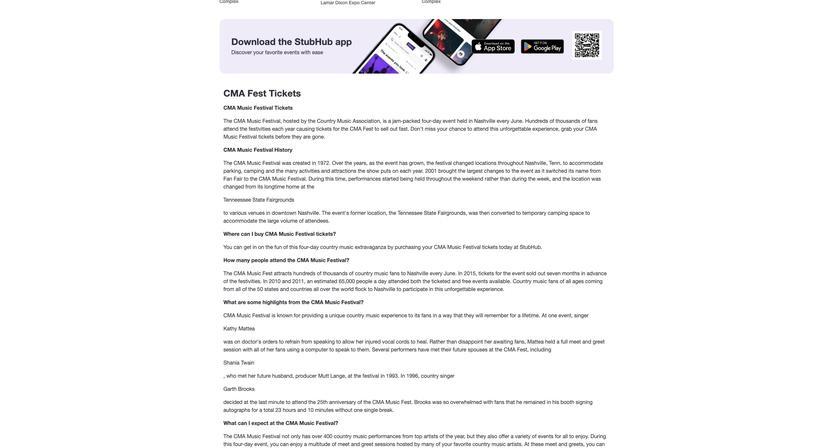 Task type: locate. For each thing, give the bounding box(es) containing it.
events down stubhub at top left
[[284, 49, 300, 55]]

0 horizontal spatial met
[[238, 373, 247, 379]]

unforgettable
[[500, 126, 531, 132], [445, 286, 476, 292]]

hosted up year
[[283, 118, 300, 124]]

is inside the cma music festival, hosted by the country music association, is a jam-packed four-day event held in nashville every june. hundreds of thousands of fans attend the festivities each year causing tickets for the cma fest to sell out fast. don't miss your chance to attend this unforgettable experience, grab your cma music festival tickets before they are gone.
[[383, 118, 387, 124]]

0 horizontal spatial held
[[415, 176, 425, 182]]

today
[[499, 244, 513, 250]]

1 vertical spatial tickets
[[275, 105, 293, 111]]

0 vertical spatial unforgettable
[[500, 126, 531, 132]]

1 horizontal spatial held
[[457, 118, 467, 124]]

events inside the cma music festival not only has over 400 country music performances from top artists of the year, but they also offer a variety of events for all to enjoy. during this four-day event, you can enjoy a multitude of meet and greet sessions hosted by many of your favorite country music artists. at these meet and greets, you ca
[[538, 433, 554, 439]]

0 vertical spatial each
[[272, 126, 284, 132]]

1 horizontal spatial than
[[500, 176, 511, 182]]

1 vertical spatial held
[[415, 176, 425, 182]]

garth brooks
[[224, 386, 255, 392]]

single
[[364, 407, 378, 413]]

i left expect
[[249, 420, 250, 426]]

thousands up estimated on the left of the page
[[323, 270, 348, 276]]

0 horizontal spatial state
[[253, 197, 265, 203]]

they for experience
[[464, 313, 474, 318]]

you can get in on the fun of this four-day country music extravaganza by purchasing your cma music festival tickets today at stubhub.
[[224, 244, 542, 250]]

0 vertical spatial greet
[[593, 339, 605, 345]]

awaiting
[[494, 339, 513, 345]]

the cma music festival was created in 1972. over the years, as the event has grown, the festival changed locations throughout nashville, tenn. to accommodate parking, camping and the many activities and attractions the show puts on each year. 2001 brought the largest changes to the event as it switched its name from fan fair to the cma music festival. during this time, performances started being held throughout the weekend rather than during the week, and the location was changed from its longtime home at the
[[224, 160, 603, 190]]

the for during
[[224, 160, 232, 166]]

1996,
[[407, 373, 420, 379]]

the
[[278, 36, 292, 47], [308, 118, 316, 124], [240, 126, 247, 132], [341, 126, 348, 132], [345, 160, 352, 166], [376, 160, 384, 166], [427, 160, 434, 166], [276, 168, 284, 174], [358, 168, 365, 174], [458, 168, 466, 174], [512, 168, 519, 174], [250, 176, 258, 182], [454, 176, 461, 182], [528, 176, 536, 182], [563, 176, 570, 182], [307, 184, 314, 190], [389, 210, 396, 216], [259, 218, 266, 224], [266, 244, 273, 250], [287, 257, 295, 263], [503, 270, 511, 276], [230, 278, 237, 284], [423, 278, 430, 284], [248, 286, 256, 292], [332, 286, 339, 292], [302, 299, 310, 305], [495, 347, 503, 353], [354, 373, 361, 379], [250, 399, 257, 405], [309, 399, 316, 405], [364, 399, 371, 405], [276, 420, 284, 426], [446, 433, 453, 439]]

nashville inside the cma music festival, hosted by the country music association, is a jam-packed four-day event held in nashville every june. hundreds of thousands of fans attend the festivities each year causing tickets for the cma fest to sell out fast. don't miss your chance to attend this unforgettable experience, grab your cma music festival tickets before they are gone.
[[474, 118, 495, 124]]

each
[[272, 126, 284, 132], [400, 168, 411, 174]]

2 vertical spatial fest
[[263, 270, 273, 276]]

of inside 'was on doctor's orders to refrain from speaking to allow her injured vocal cords to heal. rather than disappoint her awaiting fans, mattea held a full meet and greet session with all of her fans using a computer to speak to them. several performers have met their future spouses at the cma fest, including'
[[261, 347, 265, 353]]

the inside the cma music fest attracts hundreds of thousands of country music fans to nashville every june. in 2015, tickets for the event sold out seven months in advance of the festivities. in 2010 and 2011, an estimated 65,000 people a day attended both the ticketed and free events available. country music fans of all ages coming from all of the 50 states and countries all over the world flock to nashville to participate in this unforgettable experience.
[[224, 270, 232, 276]]

country inside the cma music fest attracts hundreds of thousands of country music fans to nashville every june. in 2015, tickets for the event sold out seven months in advance of the festivities. in 2010 and 2011, an estimated 65,000 people a day attended both the ticketed and free events available. country music fans of all ages coming from all of the 50 states and countries all over the world flock to nashville to participate in this unforgettable experience.
[[355, 270, 373, 276]]

unforgettable inside the cma music fest attracts hundreds of thousands of country music fans to nashville every june. in 2015, tickets for the event sold out seven months in advance of the festivities. in 2010 and 2011, an estimated 65,000 people a day attended both the ticketed and free events available. country music fans of all ages coming from all of the 50 states and countries all over the world flock to nashville to participate in this unforgettable experience.
[[445, 286, 476, 292]]

1 vertical spatial favorite
[[454, 441, 471, 447]]

event up puts at the top of page
[[385, 160, 398, 166]]

festival? up 65,000
[[327, 257, 349, 263]]

tickets up cma music festival tickets
[[269, 88, 301, 99]]

at right expect
[[270, 420, 275, 426]]

accommodate up name
[[569, 160, 603, 166]]

0 vertical spatial hosted
[[283, 118, 300, 124]]

2 horizontal spatial many
[[422, 441, 435, 447]]

2 horizontal spatial its
[[569, 168, 574, 174]]

1 horizontal spatial june.
[[511, 118, 524, 124]]

remained
[[524, 399, 546, 405]]

seven
[[547, 270, 561, 276]]

0 vertical spatial event,
[[559, 313, 573, 318]]

only
[[291, 433, 301, 439]]

1 vertical spatial people
[[356, 278, 373, 284]]

2 horizontal spatial held
[[545, 339, 555, 345]]

1 horizontal spatial met
[[431, 347, 440, 353]]

what left 'some'
[[224, 299, 237, 305]]

festival down 'some'
[[252, 313, 270, 318]]

to up hours
[[286, 399, 291, 405]]

ages
[[573, 278, 584, 284]]

performances up sessions
[[369, 433, 401, 439]]

cma music festival is known for providing a unique country music experience to its fans in a way that they will remember for a lifetime. at one event, singer
[[224, 313, 589, 318]]

0 horizontal spatial favorite
[[265, 49, 283, 55]]

1 horizontal spatial with
[[301, 49, 311, 55]]

largest
[[467, 168, 483, 174]]

events inside the cma music fest attracts hundreds of thousands of country music fans to nashville every june. in 2015, tickets for the event sold out seven months in advance of the festivities. in 2010 and 2011, an estimated 65,000 people a day attended both the ticketed and free events available. country music fans of all ages coming from all of the 50 states and countries all over the world flock to nashville to participate in this unforgettable experience.
[[473, 278, 488, 284]]

day left attended
[[378, 278, 387, 284]]

all left 'enjoy.'
[[563, 433, 568, 439]]

location
[[572, 176, 590, 182]]

for inside the cma music festival not only has over 400 country music performances from top artists of the year, but they also offer a variety of events for all to enjoy. during this four-day event, you can enjoy a multitude of meet and greet sessions hosted by many of your favorite country music artists. at these meet and greets, you ca
[[555, 433, 562, 439]]

don't
[[411, 126, 424, 132]]

tickets right 2015,
[[479, 270, 494, 276]]

was inside to various venues in downtown nashville. the event's former location, the tennessee state fairgrounds, was then converted to temporary camping space to accommodate the large volume of attendees.
[[469, 210, 478, 216]]

to
[[375, 126, 379, 132], [468, 126, 472, 132], [563, 160, 568, 166], [506, 168, 510, 174], [244, 176, 249, 182], [224, 210, 228, 216], [516, 210, 521, 216], [586, 210, 590, 216], [401, 270, 406, 276], [368, 286, 373, 292], [397, 286, 402, 292], [409, 313, 413, 318], [279, 339, 284, 345], [336, 339, 341, 345], [411, 339, 416, 345], [329, 347, 334, 353], [351, 347, 356, 353], [286, 399, 291, 405], [570, 433, 574, 439]]

0 horizontal spatial in
[[263, 278, 268, 284]]

festival up brought
[[436, 160, 452, 166]]

the inside the cma music festival not only has over 400 country music performances from top artists of the year, but they also offer a variety of events for all to enjoy. during this four-day event, you can enjoy a multitude of meet and greet sessions hosted by many of your favorite country music artists. at these meet and greets, you ca
[[446, 433, 453, 439]]

the cma music festival, hosted by the country music association, is a jam-packed four-day event held in nashville every june. hundreds of thousands of fans attend the festivities each year causing tickets for the cma fest to sell out fast. don't miss your chance to attend this unforgettable experience, grab your cma music festival tickets before they are gone.
[[224, 118, 598, 140]]

this inside the cma music fest attracts hundreds of thousands of country music fans to nashville every june. in 2015, tickets for the event sold out seven months in advance of the festivities. in 2010 and 2011, an estimated 65,000 people a day attended both the ticketed and free events available. country music fans of all ages coming from all of the 50 states and countries all over the world flock to nashville to participate in this unforgettable experience.
[[435, 286, 443, 292]]

that inside decided at the last minute to attend the 25th anniversary of the cma music fest. brooks was so overwhelmed with fans that he remained in his booth signing autographs for a total 23 hours and 10 minutes without one single break.
[[506, 399, 515, 405]]

festival inside the cma music festival not only has over 400 country music performances from top artists of the year, but they also offer a variety of events for all to enjoy. during this four-day event, you can enjoy a multitude of meet and greet sessions hosted by many of your favorite country music artists. at these meet and greets, you ca
[[263, 433, 281, 439]]

held inside the cma music festival, hosted by the country music association, is a jam-packed four-day event held in nashville every june. hundreds of thousands of fans attend the festivities each year causing tickets for the cma fest to sell out fast. don't miss your chance to attend this unforgettable experience, grab your cma music festival tickets before they are gone.
[[457, 118, 467, 124]]

by inside the cma music festival, hosted by the country music association, is a jam-packed four-day event held in nashville every june. hundreds of thousands of fans attend the festivities each year causing tickets for the cma fest to sell out fast. don't miss your chance to attend this unforgettable experience, grab your cma music festival tickets before they are gone.
[[301, 118, 307, 124]]

lange,
[[331, 373, 347, 379]]

years,
[[354, 160, 368, 166]]

all inside 'was on doctor's orders to refrain from speaking to allow her injured vocal cords to heal. rather than disappoint her awaiting fans, mattea held a full meet and greet session with all of her fans using a computer to speak to them. several performers have met their future spouses at the cma fest, including'
[[254, 347, 259, 353]]

has
[[399, 160, 408, 166], [302, 433, 311, 439]]

at inside 'was on doctor's orders to refrain from speaking to allow her injured vocal cords to heal. rather than disappoint her awaiting fans, mattea held a full meet and greet session with all of her fans using a computer to speak to them. several performers have met their future spouses at the cma fest, including'
[[489, 347, 494, 353]]

music inside the cma music fest attracts hundreds of thousands of country music fans to nashville every june. in 2015, tickets for the event sold out seven months in advance of the festivities. in 2010 and 2011, an estimated 65,000 people a day attended both the ticketed and free events available. country music fans of all ages coming from all of the 50 states and countries all over the world flock to nashville to participate in this unforgettable experience.
[[247, 270, 261, 276]]

many up the festival.
[[285, 168, 298, 174]]

with
[[301, 49, 311, 55], [243, 347, 253, 353], [484, 399, 493, 405]]

fun
[[275, 244, 282, 250]]

day down tickets?
[[310, 244, 319, 250]]

with inside the download the stubhub app discover your favorite events with ease
[[301, 49, 311, 55]]

have
[[418, 347, 429, 353]]

2 vertical spatial many
[[422, 441, 435, 447]]

as up 'show'
[[369, 160, 375, 166]]

2001
[[425, 168, 437, 174]]

what for what can i expect at the cma music festival?
[[224, 420, 237, 426]]

1 vertical spatial out
[[538, 270, 546, 276]]

festival down attendees.
[[295, 231, 315, 237]]

tickets left today
[[482, 244, 498, 250]]

future
[[453, 347, 467, 353], [257, 373, 271, 379]]

that
[[454, 313, 463, 318], [506, 399, 515, 405]]

event, up full
[[559, 313, 573, 318]]

0 vertical spatial are
[[303, 134, 311, 140]]

2 vertical spatial four-
[[233, 441, 244, 447]]

enjoy
[[290, 441, 303, 447]]

year
[[285, 126, 295, 132]]

in inside the cma music festival was created in 1972. over the years, as the event has grown, the festival changed locations throughout nashville, tenn. to accommodate parking, camping and the many activities and attractions the show puts on each year. 2001 brought the largest changes to the event as it switched its name from fan fair to the cma music festival. during this time, performances started being held throughout the weekend rather than during the week, and the location was changed from its longtime home at the
[[312, 160, 316, 166]]

event, inside the cma music festival not only has over 400 country music performances from top artists of the year, but they also offer a variety of events for all to enjoy. during this four-day event, you can enjoy a multitude of meet and greet sessions hosted by many of your favorite country music artists. at these meet and greets, you ca
[[254, 441, 269, 447]]

fans inside the cma music festival, hosted by the country music association, is a jam-packed four-day event held in nashville every june. hundreds of thousands of fans attend the festivities each year causing tickets for the cma fest to sell out fast. don't miss your chance to attend this unforgettable experience, grab your cma music festival tickets before they are gone.
[[588, 118, 598, 124]]

country right unique
[[347, 313, 364, 318]]

held down year.
[[415, 176, 425, 182]]

0 horizontal spatial camping
[[244, 168, 264, 174]]

can left get
[[234, 244, 242, 250]]

1 horizontal spatial its
[[415, 313, 420, 318]]

was
[[282, 160, 291, 166], [592, 176, 601, 182], [469, 210, 478, 216], [224, 339, 233, 345], [433, 399, 442, 405]]

started
[[382, 176, 399, 182]]

1 horizontal spatial state
[[424, 210, 436, 216]]

day down expect
[[244, 441, 253, 447]]

the inside the cma music festival was created in 1972. over the years, as the event has grown, the festival changed locations throughout nashville, tenn. to accommodate parking, camping and the many activities and attractions the show puts on each year. 2001 brought the largest changes to the event as it switched its name from fan fair to the cma music festival. during this time, performances started being held throughout the weekend rather than during the week, and the location was changed from its longtime home at the
[[224, 160, 232, 166]]

0 horizontal spatial events
[[284, 49, 300, 55]]

is left known
[[272, 313, 276, 318]]

by down top
[[414, 441, 420, 447]]

future right their
[[453, 347, 467, 353]]

state inside to various venues in downtown nashville. the event's former location, the tennessee state fairgrounds, was then converted to temporary camping space to accommodate the large volume of attendees.
[[424, 210, 436, 216]]

this
[[490, 126, 499, 132], [326, 176, 334, 182], [289, 244, 298, 250], [435, 286, 443, 292], [224, 441, 232, 447]]

with right overwhelmed
[[484, 399, 493, 405]]

sell
[[381, 126, 389, 132]]

mattea up doctor's
[[239, 326, 255, 332]]

for right causing
[[333, 126, 340, 132]]

decided
[[224, 399, 243, 405]]

with down doctor's
[[243, 347, 253, 353]]

your
[[253, 49, 264, 55], [437, 126, 448, 132], [574, 126, 584, 132], [422, 244, 433, 250], [442, 441, 452, 447]]

all down months
[[566, 278, 571, 284]]

you
[[270, 441, 279, 447], [587, 441, 595, 447]]

for up expect
[[252, 407, 258, 413]]

stubhub
[[295, 36, 333, 47]]

her down orders
[[267, 347, 274, 353]]

1 horizontal spatial greet
[[593, 339, 605, 345]]

0 vertical spatial state
[[253, 197, 265, 203]]

a left attended
[[374, 278, 377, 284]]

by inside the cma music festival not only has over 400 country music performances from top artists of the year, but they also offer a variety of events for all to enjoy. during this four-day event, you can enjoy a multitude of meet and greet sessions hosted by many of your favorite country music artists. at these meet and greets, you ca
[[414, 441, 420, 447]]

country up flock
[[355, 270, 373, 276]]

what for what are some highlights from the cma music festival?
[[224, 299, 237, 305]]

download
[[231, 36, 276, 47]]

0 horizontal spatial during
[[309, 176, 324, 182]]

during inside the cma music festival was created in 1972. over the years, as the event has grown, the festival changed locations throughout nashville, tenn. to accommodate parking, camping and the many activities and attractions the show puts on each year. 2001 brought the largest changes to the event as it switched its name from fan fair to the cma music festival. during this time, performances started being held throughout the weekend rather than during the week, and the location was changed from its longtime home at the
[[309, 176, 324, 182]]

1 vertical spatial unforgettable
[[445, 286, 476, 292]]

festivities.
[[238, 278, 262, 284]]

0 vertical spatial people
[[251, 257, 269, 263]]

2 what from the top
[[224, 420, 237, 426]]

in left 2010
[[263, 278, 268, 284]]

downtown
[[272, 210, 296, 216]]

1 horizontal spatial four-
[[299, 244, 310, 250]]

2 horizontal spatial meet
[[569, 339, 581, 345]]

favorite
[[265, 49, 283, 55], [454, 441, 471, 447]]

camping left space
[[548, 210, 568, 216]]

1972.
[[318, 160, 331, 166]]

1 horizontal spatial festival
[[436, 160, 452, 166]]

1 vertical spatial greet
[[362, 441, 374, 447]]

they inside the cma music festival, hosted by the country music association, is a jam-packed four-day event held in nashville every june. hundreds of thousands of fans attend the festivities each year causing tickets for the cma fest to sell out fast. don't miss your chance to attend this unforgettable experience, grab your cma music festival tickets before they are gone.
[[292, 134, 302, 140]]

causing
[[297, 126, 315, 132]]

attend right chance
[[474, 126, 489, 132]]

being
[[400, 176, 413, 182]]

during
[[309, 176, 324, 182], [591, 433, 606, 439]]

fest,
[[517, 347, 529, 353]]

enjoy.
[[576, 433, 589, 439]]

fest
[[248, 88, 266, 99], [363, 126, 373, 132], [263, 270, 273, 276]]

hosted right sessions
[[397, 441, 413, 447]]

extravaganza
[[355, 244, 386, 250]]

meet right these
[[545, 441, 557, 447]]

on up session
[[234, 339, 240, 345]]

orders
[[263, 339, 278, 345]]

and right full
[[583, 339, 592, 345]]

every inside the cma music fest attracts hundreds of thousands of country music fans to nashville every june. in 2015, tickets for the event sold out seven months in advance of the festivities. in 2010 and 2011, an estimated 65,000 people a day attended both the ticketed and free events available. country music fans of all ages coming from all of the 50 states and countries all over the world flock to nashville to participate in this unforgettable experience.
[[430, 270, 443, 276]]

0 horizontal spatial you
[[270, 441, 279, 447]]

for inside decided at the last minute to attend the 25th anniversary of the cma music fest. brooks was so overwhelmed with fans that he remained in his booth signing autographs for a total 23 hours and 10 minutes without one single break.
[[252, 407, 258, 413]]

1 horizontal spatial events
[[473, 278, 488, 284]]

tickets inside the cma music fest attracts hundreds of thousands of country music fans to nashville every june. in 2015, tickets for the event sold out seven months in advance of the festivities. in 2010 and 2011, an estimated 65,000 people a day attended both the ticketed and free events available. country music fans of all ages coming from all of the 50 states and countries all over the world flock to nashville to participate in this unforgettable experience.
[[479, 270, 494, 276]]

0 vertical spatial june.
[[511, 118, 524, 124]]

0 horizontal spatial with
[[243, 347, 253, 353]]

0 vertical spatial what
[[224, 299, 237, 305]]

than right rather on the top
[[500, 176, 511, 182]]

all down estimated on the left of the page
[[314, 286, 319, 292]]

the for gone.
[[224, 118, 232, 124]]

various
[[230, 210, 247, 216]]

2 horizontal spatial events
[[538, 433, 554, 439]]

these
[[531, 441, 544, 447]]

from up computer
[[302, 339, 312, 345]]

has inside the cma music festival was created in 1972. over the years, as the event has grown, the festival changed locations throughout nashville, tenn. to accommodate parking, camping and the many activities and attractions the show puts on each year. 2001 brought the largest changes to the event as it switched its name from fan fair to the cma music festival. during this time, performances started being held throughout the weekend rather than during the week, and the location was changed from its longtime home at the
[[399, 160, 408, 166]]

0 vertical spatial every
[[497, 118, 510, 124]]

65,000
[[339, 278, 355, 284]]

and
[[266, 168, 275, 174], [321, 168, 330, 174], [553, 176, 561, 182], [282, 278, 291, 284], [452, 278, 461, 284], [280, 286, 289, 292], [583, 339, 592, 345], [298, 407, 306, 413], [351, 441, 360, 447], [559, 441, 568, 447]]

1 vertical spatial hosted
[[397, 441, 413, 447]]

1 vertical spatial brooks
[[414, 399, 431, 405]]

to up greets,
[[570, 433, 574, 439]]

held up including
[[545, 339, 555, 345]]

0 horizontal spatial hosted
[[283, 118, 300, 124]]

0 vertical spatial tickets
[[269, 88, 301, 99]]

1 vertical spatial on
[[258, 244, 264, 250]]

a
[[388, 118, 391, 124], [374, 278, 377, 284], [325, 313, 328, 318], [439, 313, 441, 318], [518, 313, 521, 318], [557, 339, 560, 345], [301, 347, 304, 353], [259, 407, 262, 413], [511, 433, 514, 439], [304, 441, 307, 447]]

during
[[512, 176, 527, 182]]

they for performances
[[476, 433, 486, 439]]

from inside 'was on doctor's orders to refrain from speaking to allow her injured vocal cords to heal. rather than disappoint her awaiting fans, mattea held a full meet and greet session with all of her fans using a computer to speak to them. several performers have met their future spouses at the cma fest, including'
[[302, 339, 312, 345]]

in inside decided at the last minute to attend the 25th anniversary of the cma music fest. brooks was so overwhelmed with fans that he remained in his booth signing autographs for a total 23 hours and 10 minutes without one single break.
[[547, 399, 551, 405]]

1 vertical spatial what
[[224, 420, 237, 426]]

held inside the cma music festival was created in 1972. over the years, as the event has grown, the festival changed locations throughout nashville, tenn. to accommodate parking, camping and the many activities and attractions the show puts on each year. 2001 brought the largest changes to the event as it switched its name from fan fair to the cma music festival. during this time, performances started being held throughout the weekend rather than during the week, and the location was changed from its longtime home at the
[[415, 176, 425, 182]]

greet
[[593, 339, 605, 345], [362, 441, 374, 447]]

from inside the cma music festival not only has over 400 country music performances from top artists of the year, but they also offer a variety of events for all to enjoy. during this four-day event, you can enjoy a multitude of meet and greet sessions hosted by many of your favorite country music artists. at these meet and greets, you ca
[[403, 433, 413, 439]]

many inside the cma music festival not only has over 400 country music performances from top artists of the year, but they also offer a variety of events for all to enjoy. during this four-day event, you can enjoy a multitude of meet and greet sessions hosted by many of your favorite country music artists. at these meet and greets, you ca
[[422, 441, 435, 447]]

and down 2010
[[280, 286, 289, 292]]

with inside 'was on doctor's orders to refrain from speaking to allow her injured vocal cords to heal. rather than disappoint her awaiting fans, mattea held a full meet and greet session with all of her fans using a computer to speak to them. several performers have met their future spouses at the cma fest, including'
[[243, 347, 253, 353]]

changes
[[484, 168, 504, 174]]

1 horizontal spatial hosted
[[397, 441, 413, 447]]

1 horizontal spatial camping
[[548, 210, 568, 216]]

from down the countries
[[289, 299, 300, 305]]

fest inside the cma music fest attracts hundreds of thousands of country music fans to nashville every june. in 2015, tickets for the event sold out seven months in advance of the festivities. in 2010 and 2011, an estimated 65,000 people a day attended both the ticketed and free events available. country music fans of all ages coming from all of the 50 states and countries all over the world flock to nashville to participate in this unforgettable experience.
[[263, 270, 273, 276]]

festival? down minutes on the bottom left of the page
[[316, 420, 338, 426]]

1 horizontal spatial country
[[513, 278, 532, 284]]

0 horizontal spatial greet
[[362, 441, 374, 447]]

during down activities
[[309, 176, 324, 182]]

1 horizontal spatial in
[[401, 373, 405, 379]]

what are some highlights from the cma music festival?
[[224, 299, 364, 305]]

1993.
[[386, 373, 399, 379]]

at inside decided at the last minute to attend the 25th anniversary of the cma music fest. brooks was so overwhelmed with fans that he remained in his booth signing autographs for a total 23 hours and 10 minutes without one single break.
[[244, 399, 248, 405]]

at down variety
[[525, 441, 530, 447]]

state up venues
[[253, 197, 265, 203]]

1 vertical spatial are
[[238, 299, 246, 305]]

day inside the cma music fest attracts hundreds of thousands of country music fans to nashville every june. in 2015, tickets for the event sold out seven months in advance of the festivities. in 2010 and 2011, an estimated 65,000 people a day attended both the ticketed and free events available. country music fans of all ages coming from all of the 50 states and countries all over the world flock to nashville to participate in this unforgettable experience.
[[378, 278, 387, 284]]

the
[[224, 118, 232, 124], [224, 160, 232, 166], [322, 210, 331, 216], [224, 270, 232, 276], [224, 433, 232, 439]]

greets,
[[569, 441, 585, 447]]

fans inside 'was on doctor's orders to refrain from speaking to allow her injured vocal cords to heal. rather than disappoint her awaiting fans, mattea held a full meet and greet session with all of her fans using a computer to speak to them. several performers have met their future spouses at the cma fest, including'
[[276, 347, 286, 353]]

festival? for what can i expect at the cma music festival?
[[316, 420, 338, 426]]

than inside the cma music festival was created in 1972. over the years, as the event has grown, the festival changed locations throughout nashville, tenn. to accommodate parking, camping and the many activities and attractions the show puts on each year. 2001 brought the largest changes to the event as it switched its name from fan fair to the cma music festival. during this time, performances started being held throughout the weekend rather than during the week, and the location was changed from its longtime home at the
[[500, 176, 511, 182]]

a inside the cma music fest attracts hundreds of thousands of country music fans to nashville every june. in 2015, tickets for the event sold out seven months in advance of the festivities. in 2010 and 2011, an estimated 65,000 people a day attended both the ticketed and free events available. country music fans of all ages coming from all of the 50 states and countries all over the world flock to nashville to participate in this unforgettable experience.
[[374, 278, 377, 284]]

where
[[224, 231, 240, 237]]

0 vertical spatial is
[[383, 118, 387, 124]]

future left husband,
[[257, 373, 271, 379]]

festival inside the cma music festival was created in 1972. over the years, as the event has grown, the festival changed locations throughout nashville, tenn. to accommodate parking, camping and the many activities and attractions the show puts on each year. 2001 brought the largest changes to the event as it switched its name from fan fair to the cma music festival. during this time, performances started being held throughout the weekend rather than during the week, and the location was changed from its longtime home at the
[[436, 160, 452, 166]]

0 vertical spatial as
[[369, 160, 375, 166]]

its right "experience"
[[415, 313, 420, 318]]

the cma music festival not only has over 400 country music performances from top artists of the year, but they also offer a variety of events for all to enjoy. during this four-day event, you can enjoy a multitude of meet and greet sessions hosted by many of your favorite country music artists. at these meet and greets, you ca
[[224, 433, 606, 448]]

0 horizontal spatial unforgettable
[[445, 286, 476, 292]]

for inside the cma music fest attracts hundreds of thousands of country music fans to nashville every june. in 2015, tickets for the event sold out seven months in advance of the festivities. in 2010 and 2011, an estimated 65,000 people a day attended both the ticketed and free events available. country music fans of all ages coming from all of the 50 states and countries all over the world flock to nashville to participate in this unforgettable experience.
[[496, 270, 502, 276]]

0 horizontal spatial nashville
[[374, 286, 395, 292]]

flock
[[355, 286, 367, 292]]

and left greets,
[[559, 441, 568, 447]]

0 vertical spatial by
[[301, 118, 307, 124]]

to right chance
[[468, 126, 472, 132]]

2 vertical spatial festival?
[[316, 420, 338, 426]]

greet inside 'was on doctor's orders to refrain from speaking to allow her injured vocal cords to heal. rather than disappoint her awaiting fans, mattea held a full meet and greet session with all of her fans using a computer to speak to them. several performers have met their future spouses at the cma fest, including'
[[593, 339, 605, 345]]

0 vertical spatial festival
[[436, 160, 452, 166]]

0 horizontal spatial i
[[249, 420, 250, 426]]

i for buy
[[252, 231, 253, 237]]

last
[[259, 399, 267, 405]]

1 vertical spatial at
[[525, 441, 530, 447]]

country down sold
[[513, 278, 532, 284]]

many down get
[[236, 257, 250, 263]]

garth
[[224, 386, 237, 392]]

festival left 1993.
[[363, 373, 379, 379]]

1 horizontal spatial event,
[[559, 313, 573, 318]]

thousands up 'grab'
[[556, 118, 580, 124]]

held up chance
[[457, 118, 467, 124]]

0 vertical spatial brooks
[[238, 386, 255, 392]]

1 vertical spatial fest
[[363, 126, 373, 132]]

1 vertical spatial every
[[430, 270, 443, 276]]

changed down fair
[[224, 184, 244, 190]]

cma inside the cma music fest attracts hundreds of thousands of country music fans to nashville every june. in 2015, tickets for the event sold out seven months in advance of the festivities. in 2010 and 2011, an estimated 65,000 people a day attended both the ticketed and free events available. country music fans of all ages coming from all of the 50 states and countries all over the world flock to nashville to participate in this unforgettable experience.
[[234, 270, 246, 276]]

festival
[[436, 160, 452, 166], [363, 373, 379, 379]]

1 horizontal spatial on
[[258, 244, 264, 250]]

that right way on the bottom of the page
[[454, 313, 463, 318]]

to inside the cma music festival not only has over 400 country music performances from top artists of the year, but they also offer a variety of events for all to enjoy. during this four-day event, you can enjoy a multitude of meet and greet sessions hosted by many of your favorite country music artists. at these meet and greets, you ca
[[570, 433, 574, 439]]

1 vertical spatial future
[[257, 373, 271, 379]]

has inside the cma music festival not only has over 400 country music performances from top artists of the year, but they also offer a variety of events for all to enjoy. during this four-day event, you can enjoy a multitude of meet and greet sessions hosted by many of your favorite country music artists. at these meet and greets, you ca
[[302, 433, 311, 439]]

1 vertical spatial i
[[249, 420, 250, 426]]

1 horizontal spatial mattea
[[528, 339, 544, 345]]

0 horizontal spatial many
[[236, 257, 250, 263]]

the inside 'was on doctor's orders to refrain from speaking to allow her injured vocal cords to heal. rather than disappoint her awaiting fans, mattea held a full meet and greet session with all of her fans using a computer to speak to them. several performers have met their future spouses at the cma fest, including'
[[495, 347, 503, 353]]

all inside the cma music festival not only has over 400 country music performances from top artists of the year, but they also offer a variety of events for all to enjoy. during this four-day event, you can enjoy a multitude of meet and greet sessions hosted by many of your favorite country music artists. at these meet and greets, you ca
[[563, 433, 568, 439]]

is up sell on the top of page
[[383, 118, 387, 124]]

with left ease
[[301, 49, 311, 55]]

hundreds
[[525, 118, 548, 124]]

four- inside the cma music festival not only has over 400 country music performances from top artists of the year, but they also offer a variety of events for all to enjoy. during this four-day event, you can enjoy a multitude of meet and greet sessions hosted by many of your favorite country music artists. at these meet and greets, you ca
[[233, 441, 244, 447]]

cma inside decided at the last minute to attend the 25th anniversary of the cma music fest. brooks was so overwhelmed with fans that he remained in his booth signing autographs for a total 23 hours and 10 minutes without one single break.
[[373, 399, 384, 405]]

and inside decided at the last minute to attend the 25th anniversary of the cma music fest. brooks was so overwhelmed with fans that he remained in his booth signing autographs for a total 23 hours and 10 minutes without one single break.
[[298, 407, 306, 413]]

they right but
[[476, 433, 486, 439]]

2 vertical spatial held
[[545, 339, 555, 345]]

a inside the cma music festival, hosted by the country music association, is a jam-packed four-day event held in nashville every june. hundreds of thousands of fans attend the festivities each year causing tickets for the cma fest to sell out fast. don't miss your chance to attend this unforgettable experience, grab your cma music festival tickets before they are gone.
[[388, 118, 391, 124]]

in inside the cma music festival, hosted by the country music association, is a jam-packed four-day event held in nashville every june. hundreds of thousands of fans attend the festivities each year causing tickets for the cma fest to sell out fast. don't miss your chance to attend this unforgettable experience, grab your cma music festival tickets before they are gone.
[[469, 118, 473, 124]]

over
[[320, 286, 331, 292], [312, 433, 322, 439]]

at down the festival.
[[301, 184, 305, 190]]

fest up cma music festival tickets
[[248, 88, 266, 99]]

june. up ticketed
[[444, 270, 457, 276]]

throughout up during
[[498, 160, 524, 166]]

2 horizontal spatial with
[[484, 399, 493, 405]]

and left 10
[[298, 407, 306, 413]]

2 you from the left
[[587, 441, 595, 447]]

1 horizontal spatial accommodate
[[569, 160, 603, 166]]

for
[[333, 126, 340, 132], [496, 270, 502, 276], [294, 313, 300, 318], [510, 313, 517, 318], [252, 407, 258, 413], [555, 433, 562, 439]]

0 horizontal spatial four-
[[233, 441, 244, 447]]

parking,
[[224, 168, 243, 174]]

festival down history
[[263, 160, 281, 166]]

can down the autographs
[[238, 420, 247, 426]]

full
[[561, 339, 568, 345]]

2 horizontal spatial four-
[[422, 118, 433, 124]]

1 horizontal spatial nashville
[[407, 270, 429, 276]]

shania
[[224, 360, 240, 366]]

they
[[292, 134, 302, 140], [464, 313, 474, 318], [476, 433, 486, 439]]

that left the he
[[506, 399, 515, 405]]

performances inside the cma music festival not only has over 400 country music performances from top artists of the year, but they also offer a variety of events for all to enjoy. during this four-day event, you can enjoy a multitude of meet and greet sessions hosted by many of your favorite country music artists. at these meet and greets, you ca
[[369, 433, 401, 439]]

1 what from the top
[[224, 299, 237, 305]]

thousands inside the cma music fest attracts hundreds of thousands of country music fans to nashville every june. in 2015, tickets for the event sold out seven months in advance of the festivities. in 2010 and 2011, an estimated 65,000 people a day attended both the ticketed and free events available. country music fans of all ages coming from all of the 50 states and countries all over the world flock to nashville to participate in this unforgettable experience.
[[323, 270, 348, 276]]

at up the autographs
[[244, 399, 248, 405]]

at inside the cma music festival not only has over 400 country music performances from top artists of the year, but they also offer a variety of events for all to enjoy. during this four-day event, you can enjoy a multitude of meet and greet sessions hosted by many of your favorite country music artists. at these meet and greets, you ca
[[525, 441, 530, 447]]

has left grown,
[[399, 160, 408, 166]]

each inside the cma music festival was created in 1972. over the years, as the event has grown, the festival changed locations throughout nashville, tenn. to accommodate parking, camping and the many activities and attractions the show puts on each year. 2001 brought the largest changes to the event as it switched its name from fan fair to the cma music festival. during this time, performances started being held throughout the weekend rather than during the week, and the location was changed from its longtime home at the
[[400, 168, 411, 174]]

was on doctor's orders to refrain from speaking to allow her injured vocal cords to heal. rather than disappoint her awaiting fans, mattea held a full meet and greet session with all of her fans using a computer to speak to them. several performers have met their future spouses at the cma fest, including
[[224, 339, 605, 353]]

0 horizontal spatial every
[[430, 270, 443, 276]]

on inside the cma music festival was created in 1972. over the years, as the event has grown, the festival changed locations throughout nashville, tenn. to accommodate parking, camping and the many activities and attractions the show puts on each year. 2001 brought the largest changes to the event as it switched its name from fan fair to the cma music festival. during this time, performances started being held throughout the weekend rather than during the week, and the location was changed from its longtime home at the
[[393, 168, 399, 174]]

1 vertical spatial one
[[354, 407, 363, 413]]

as left it
[[535, 168, 541, 174]]

over inside the cma music fest attracts hundreds of thousands of country music fans to nashville every june. in 2015, tickets for the event sold out seven months in advance of the festivities. in 2010 and 2011, an estimated 65,000 people a day attended both the ticketed and free events available. country music fans of all ages coming from all of the 50 states and countries all over the world flock to nashville to participate in this unforgettable experience.
[[320, 286, 331, 292]]

can for what
[[238, 420, 247, 426]]

favorite down download
[[265, 49, 283, 55]]

nashville.
[[298, 210, 321, 216]]

people inside the cma music fest attracts hundreds of thousands of country music fans to nashville every june. in 2015, tickets for the event sold out seven months in advance of the festivities. in 2010 and 2011, an estimated 65,000 people a day attended both the ticketed and free events available. country music fans of all ages coming from all of the 50 states and countries all over the world flock to nashville to participate in this unforgettable experience.
[[356, 278, 373, 284]]

multitude
[[309, 441, 330, 447]]

0 vertical spatial than
[[500, 176, 511, 182]]

hosted inside the cma music festival not only has over 400 country music performances from top artists of the year, but they also offer a variety of events for all to enjoy. during this four-day event, you can enjoy a multitude of meet and greet sessions hosted by many of your favorite country music artists. at these meet and greets, you ca
[[397, 441, 413, 447]]

0 vertical spatial nashville
[[474, 118, 495, 124]]

1 vertical spatial accommodate
[[224, 218, 257, 224]]

the inside the cma music festival, hosted by the country music association, is a jam-packed four-day event held in nashville every june. hundreds of thousands of fans attend the festivities each year causing tickets for the cma fest to sell out fast. don't miss your chance to attend this unforgettable experience, grab your cma music festival tickets before they are gone.
[[224, 118, 232, 124]]

music inside the cma music festival not only has over 400 country music performances from top artists of the year, but they also offer a variety of events for all to enjoy. during this four-day event, you can enjoy a multitude of meet and greet sessions hosted by many of your favorite country music artists. at these meet and greets, you ca
[[247, 433, 261, 439]]

0 horizontal spatial by
[[301, 118, 307, 124]]

many
[[285, 168, 298, 174], [236, 257, 250, 263], [422, 441, 435, 447]]

and down attracts
[[282, 278, 291, 284]]

0 vertical spatial festival?
[[327, 257, 349, 263]]

are left 'some'
[[238, 299, 246, 305]]

for up available.
[[496, 270, 502, 276]]



Task type: vqa. For each thing, say whether or not it's contained in the screenshot.
the bottom Instant
no



Task type: describe. For each thing, give the bounding box(es) containing it.
way
[[443, 313, 452, 318]]

coming
[[585, 278, 603, 284]]

at right today
[[514, 244, 519, 250]]

a right offer
[[511, 433, 514, 439]]

scan this qr code with your phone to be sent to the app store to download the stubhub app image
[[572, 31, 602, 60]]

during inside the cma music festival not only has over 400 country music performances from top artists of the year, but they also offer a variety of events for all to enjoy. during this four-day event, you can enjoy a multitude of meet and greet sessions hosted by many of your favorite country music artists. at these meet and greets, you ca
[[591, 433, 606, 439]]

states
[[265, 286, 279, 292]]

attend left festivities
[[224, 126, 239, 132]]

0 vertical spatial singer
[[575, 313, 589, 318]]

minute
[[269, 399, 285, 405]]

camping inside the cma music festival was created in 1972. over the years, as the event has grown, the festival changed locations throughout nashville, tenn. to accommodate parking, camping and the many activities and attractions the show puts on each year. 2001 brought the largest changes to the event as it switched its name from fan fair to the cma music festival. during this time, performances started being held throughout the weekend rather than during the week, and the location was changed from its longtime home at the
[[244, 168, 264, 174]]

meet inside 'was on doctor's orders to refrain from speaking to allow her injured vocal cords to heal. rather than disappoint her awaiting fans, mattea held a full meet and greet session with all of her fans using a computer to speak to them. several performers have met their future spouses at the cma fest, including'
[[569, 339, 581, 345]]

of inside decided at the last minute to attend the 25th anniversary of the cma music fest. brooks was so overwhelmed with fans that he remained in his booth signing autographs for a total 23 hours and 10 minutes without one single break.
[[358, 399, 362, 405]]

1 vertical spatial by
[[388, 244, 394, 250]]

you
[[224, 244, 232, 250]]

attracts
[[274, 270, 292, 276]]

this inside the cma music festival not only has over 400 country music performances from top artists of the year, but they also offer a variety of events for all to enjoy. during this four-day event, you can enjoy a multitude of meet and greet sessions hosted by many of your favorite country music artists. at these meet and greets, you ca
[[224, 441, 232, 447]]

one inside decided at the last minute to attend the 25th anniversary of the cma music fest. brooks was so overwhelmed with fans that he remained in his booth signing autographs for a total 23 hours and 10 minutes without one single break.
[[354, 407, 363, 413]]

festival down 'cma fest tickets'
[[254, 105, 273, 111]]

four- inside the cma music festival, hosted by the country music association, is a jam-packed four-day event held in nashville every june. hundreds of thousands of fans attend the festivities each year causing tickets for the cma fest to sell out fast. don't miss your chance to attend this unforgettable experience, grab your cma music festival tickets before they are gone.
[[422, 118, 433, 124]]

to right "experience"
[[409, 313, 413, 318]]

nashville,
[[525, 160, 548, 166]]

booth
[[561, 399, 575, 405]]

0 horizontal spatial are
[[238, 299, 246, 305]]

at inside the cma music festival was created in 1972. over the years, as the event has grown, the festival changed locations throughout nashville, tenn. to accommodate parking, camping and the many activities and attractions the show puts on each year. 2001 brought the largest changes to the event as it switched its name from fan fair to the cma music festival. during this time, performances started being held throughout the weekend rather than during the week, and the location was changed from its longtime home at the
[[301, 184, 305, 190]]

1 vertical spatial its
[[258, 184, 263, 190]]

1 you from the left
[[270, 441, 279, 447]]

0 vertical spatial at
[[542, 313, 547, 318]]

each inside the cma music festival, hosted by the country music association, is a jam-packed four-day event held in nashville every june. hundreds of thousands of fans attend the festivities each year causing tickets for the cma fest to sell out fast. don't miss your chance to attend this unforgettable experience, grab your cma music festival tickets before they are gone.
[[272, 126, 284, 132]]

former
[[351, 210, 366, 216]]

1 vertical spatial changed
[[224, 184, 244, 190]]

festival left history
[[254, 147, 273, 153]]

session
[[224, 347, 241, 353]]

and down 1972. at the left of the page
[[321, 168, 330, 174]]

was inside 'was on doctor's orders to refrain from speaking to allow her injured vocal cords to heal. rather than disappoint her awaiting fans, mattea held a full meet and greet session with all of her fans using a computer to speak to them. several performers have met their future spouses at the cma fest, including'
[[224, 339, 233, 345]]

known
[[277, 313, 293, 318]]

23
[[276, 407, 281, 413]]

music down sold
[[533, 278, 547, 284]]

countries
[[291, 286, 312, 292]]

1 vertical spatial festival
[[363, 373, 379, 379]]

to right changes
[[506, 168, 510, 174]]

june. inside the cma music festival, hosted by the country music association, is a jam-packed four-day event held in nashville every june. hundreds of thousands of fans attend the festivities each year causing tickets for the cma fest to sell out fast. don't miss your chance to attend this unforgettable experience, grab your cma music festival tickets before they are gone.
[[511, 118, 524, 124]]

attend inside decided at the last minute to attend the 25th anniversary of the cma music fest. brooks was so overwhelmed with fans that he remained in his booth signing autographs for a total 23 hours and 10 minutes without one single break.
[[292, 399, 307, 405]]

offer
[[499, 433, 510, 439]]

a left lifetime.
[[518, 313, 521, 318]]

signing
[[576, 399, 593, 405]]

25th
[[317, 399, 328, 405]]

2 vertical spatial nashville
[[374, 286, 395, 292]]

free
[[462, 278, 471, 284]]

music inside decided at the last minute to attend the 25th anniversary of the cma music fest. brooks was so overwhelmed with fans that he remained in his booth signing autographs for a total 23 hours and 10 minutes without one single break.
[[386, 399, 400, 405]]

country right 1996,
[[421, 373, 439, 379]]

and down switched
[[553, 176, 561, 182]]

brooks inside decided at the last minute to attend the 25th anniversary of the cma music fest. brooks was so overwhelmed with fans that he remained in his booth signing autographs for a total 23 hours and 10 minutes without one single break.
[[414, 399, 431, 405]]

music up attended
[[374, 270, 388, 276]]

mattea inside 'was on doctor's orders to refrain from speaking to allow her injured vocal cords to heal. rather than disappoint her awaiting fans, mattea held a full meet and greet session with all of her fans using a computer to speak to them. several performers have met their future spouses at the cma fest, including'
[[528, 339, 544, 345]]

0 vertical spatial its
[[569, 168, 574, 174]]

and left sessions
[[351, 441, 360, 447]]

1 vertical spatial met
[[238, 373, 247, 379]]

0 vertical spatial one
[[549, 313, 557, 318]]

june. inside the cma music fest attracts hundreds of thousands of country music fans to nashville every june. in 2015, tickets for the event sold out seven months in advance of the festivities. in 2010 and 2011, an estimated 65,000 people a day attended both the ticketed and free events available. country music fans of all ages coming from all of the 50 states and countries all over the world flock to nashville to participate in this unforgettable experience.
[[444, 270, 457, 276]]

what can i expect at the cma music festival?
[[224, 420, 338, 426]]

over
[[332, 160, 343, 166]]

greet inside the cma music festival not only has over 400 country music performances from top artists of the year, but they also offer a variety of events for all to enjoy. during this four-day event, you can enjoy a multitude of meet and greet sessions hosted by many of your favorite country music artists. at these meet and greets, you ca
[[362, 441, 374, 447]]

rather
[[430, 339, 445, 345]]

tenneessee state fairgrounds
[[224, 197, 294, 203]]

to right space
[[586, 210, 590, 216]]

location,
[[367, 210, 387, 216]]

overwhelmed
[[451, 399, 482, 405]]

year,
[[455, 433, 466, 439]]

computer
[[305, 347, 328, 353]]

from up the tenneessee state fairgrounds
[[245, 184, 256, 190]]

kathy
[[224, 326, 237, 332]]

1 vertical spatial many
[[236, 257, 250, 263]]

their
[[441, 347, 452, 353]]

country down but
[[473, 441, 490, 447]]

rather
[[485, 176, 499, 182]]

0 vertical spatial fest
[[248, 88, 266, 99]]

a inside decided at the last minute to attend the 25th anniversary of the cma music fest. brooks was so overwhelmed with fans that he remained in his booth signing autographs for a total 23 hours and 10 minutes without one single break.
[[259, 407, 262, 413]]

all down 'festivities.'
[[236, 286, 241, 292]]

events inside the download the stubhub app discover your favorite events with ease
[[284, 49, 300, 55]]

in inside to various venues in downtown nashville. the event's former location, the tennessee state fairgrounds, was then converted to temporary camping space to accommodate the large volume of attendees.
[[266, 210, 270, 216]]

to up speak
[[336, 339, 341, 345]]

year.
[[413, 168, 424, 174]]

can for where
[[241, 231, 250, 237]]

from right name
[[590, 168, 601, 174]]

brought
[[439, 168, 457, 174]]

country inside the cma music festival, hosted by the country music association, is a jam-packed four-day event held in nashville every june. hundreds of thousands of fans attend the festivities each year causing tickets for the cma fest to sell out fast. don't miss your chance to attend this unforgettable experience, grab your cma music festival tickets before they are gone.
[[317, 118, 336, 124]]

husband,
[[272, 373, 294, 379]]

0 vertical spatial changed
[[454, 160, 474, 166]]

advance
[[587, 270, 607, 276]]

was down history
[[282, 160, 291, 166]]

a right enjoy
[[304, 441, 307, 447]]

break.
[[379, 407, 394, 413]]

was inside decided at the last minute to attend the 25th anniversary of the cma music fest. brooks was so overwhelmed with fans that he remained in his booth signing autographs for a total 23 hours and 10 minutes without one single break.
[[433, 399, 442, 405]]

future inside 'was on doctor's orders to refrain from speaking to allow her injured vocal cords to heal. rather than disappoint her awaiting fans, mattea held a full meet and greet session with all of her fans using a computer to speak to them. several performers have met their future spouses at the cma fest, including'
[[453, 347, 467, 353]]

the inside the download the stubhub app discover your favorite events with ease
[[278, 36, 292, 47]]

, who met her future husband, producer mutt lange, at the festival in 1993. in 1996, country singer
[[224, 373, 455, 379]]

top
[[415, 433, 423, 439]]

to left refrain
[[279, 339, 284, 345]]

a right 'using' on the left of the page
[[301, 347, 304, 353]]

country inside the cma music fest attracts hundreds of thousands of country music fans to nashville every june. in 2015, tickets for the event sold out seven months in advance of the festivities. in 2010 and 2011, an estimated 65,000 people a day attended both the ticketed and free events available. country music fans of all ages coming from all of the 50 states and countries all over the world flock to nashville to participate in this unforgettable experience.
[[513, 278, 532, 284]]

producer
[[296, 373, 317, 379]]

packed
[[403, 118, 421, 124]]

event inside the cma music festival, hosted by the country music association, is a jam-packed four-day event held in nashville every june. hundreds of thousands of fans attend the festivities each year causing tickets for the cma fest to sell out fast. don't miss your chance to attend this unforgettable experience, grab your cma music festival tickets before they are gone.
[[443, 118, 456, 124]]

and up longtime
[[266, 168, 275, 174]]

a left unique
[[325, 313, 328, 318]]

artists
[[424, 433, 438, 439]]

are inside the cma music festival, hosted by the country music association, is a jam-packed four-day event held in nashville every june. hundreds of thousands of fans attend the festivities each year causing tickets for the cma fest to sell out fast. don't miss your chance to attend this unforgettable experience, grab your cma music festival tickets before they are gone.
[[303, 134, 311, 140]]

tickets down festivities
[[259, 134, 274, 140]]

hosted inside the cma music festival, hosted by the country music association, is a jam-packed four-day event held in nashville every june. hundreds of thousands of fans attend the festivities each year causing tickets for the cma fest to sell out fast. don't miss your chance to attend this unforgettable experience, grab your cma music festival tickets before they are gone.
[[283, 118, 300, 124]]

out inside the cma music fest attracts hundreds of thousands of country music fans to nashville every june. in 2015, tickets for the event sold out seven months in advance of the festivities. in 2010 and 2011, an estimated 65,000 people a day attended both the ticketed and free events available. country music fans of all ages coming from all of the 50 states and countries all over the world flock to nashville to participate in this unforgettable experience.
[[538, 270, 546, 276]]

a left full
[[557, 339, 560, 345]]

of inside to various venues in downtown nashville. the event's former location, the tennessee state fairgrounds, was then converted to temporary camping space to accommodate the large volume of attendees.
[[299, 218, 304, 224]]

your inside the cma music festival not only has over 400 country music performances from top artists of the year, but they also offer a variety of events for all to enjoy. during this four-day event, you can enjoy a multitude of meet and greet sessions hosted by many of your favorite country music artists. at these meet and greets, you ca
[[442, 441, 452, 447]]

autographs
[[224, 407, 250, 413]]

favorite inside the cma music festival not only has over 400 country music performances from top artists of the year, but they also offer a variety of events for all to enjoy. during this four-day event, you can enjoy a multitude of meet and greet sessions hosted by many of your favorite country music artists. at these meet and greets, you ca
[[454, 441, 471, 447]]

1 horizontal spatial as
[[535, 168, 541, 174]]

expect
[[252, 420, 269, 426]]

0 vertical spatial in
[[458, 270, 463, 276]]

her down "twain"
[[248, 373, 256, 379]]

cma inside 'was on doctor's orders to refrain from speaking to allow her injured vocal cords to heal. rather than disappoint her awaiting fans, mattea held a full meet and greet session with all of her fans using a computer to speak to them. several performers have met their future spouses at the cma fest, including'
[[504, 347, 516, 353]]

he
[[517, 399, 522, 405]]

home
[[286, 184, 300, 190]]

your inside the download the stubhub app discover your favorite events with ease
[[253, 49, 264, 55]]

festival up 2015,
[[463, 244, 481, 250]]

but
[[467, 433, 475, 439]]

0 vertical spatial throughout
[[498, 160, 524, 166]]

1 vertical spatial singer
[[440, 373, 455, 379]]

at right the lange,
[[348, 373, 352, 379]]

speaking
[[314, 339, 335, 345]]

the inside to various venues in downtown nashville. the event's former location, the tennessee state fairgrounds, was then converted to temporary camping space to accommodate the large volume of attendees.
[[322, 210, 331, 216]]

0 horizontal spatial future
[[257, 373, 271, 379]]

the for 50
[[224, 270, 232, 276]]

day inside the cma music festival, hosted by the country music association, is a jam-packed four-day event held in nashville every june. hundreds of thousands of fans attend the festivities each year causing tickets for the cma fest to sell out fast. don't miss your chance to attend this unforgettable experience, grab your cma music festival tickets before they are gone.
[[433, 118, 442, 124]]

tickets up 'gone.'
[[316, 126, 332, 132]]

fairgrounds,
[[438, 210, 467, 216]]

many inside the cma music festival was created in 1972. over the years, as the event has grown, the festival changed locations throughout nashville, tenn. to accommodate parking, camping and the many activities and attractions the show puts on each year. 2001 brought the largest changes to the event as it switched its name from fan fair to the cma music festival. during this time, performances started being held throughout the weekend rather than during the week, and the location was changed from its longtime home at the
[[285, 168, 298, 174]]

to right "tenn."
[[563, 160, 568, 166]]

experience,
[[533, 126, 560, 132]]

fair
[[234, 176, 243, 182]]

i for expect
[[249, 420, 250, 426]]

including
[[530, 347, 552, 353]]

to left various
[[224, 210, 228, 216]]

day inside the cma music festival not only has over 400 country music performances from top artists of the year, but they also offer a variety of events for all to enjoy. during this four-day event, you can enjoy a multitude of meet and greet sessions hosted by many of your favorite country music artists. at these meet and greets, you ca
[[244, 441, 253, 447]]

0 horizontal spatial is
[[272, 313, 276, 318]]

held inside 'was on doctor's orders to refrain from speaking to allow her injured vocal cords to heal. rather than disappoint her awaiting fans, mattea held a full meet and greet session with all of her fans using a computer to speak to them. several performers have met their future spouses at the cma fest, including'
[[545, 339, 555, 345]]

can for you
[[234, 244, 242, 250]]

cords
[[396, 339, 409, 345]]

1 vertical spatial in
[[263, 278, 268, 284]]

music left extravaganza
[[340, 244, 354, 250]]

show
[[367, 168, 379, 174]]

0 horizontal spatial meet
[[338, 441, 350, 447]]

speak
[[336, 347, 350, 353]]

to left speak
[[329, 347, 334, 353]]

purchasing
[[395, 244, 421, 250]]

country down tickets?
[[320, 244, 338, 250]]

for right the remember
[[510, 313, 517, 318]]

activities
[[299, 168, 320, 174]]

to left heal.
[[411, 339, 416, 345]]

fest.
[[401, 399, 413, 405]]

to up attended
[[401, 270, 406, 276]]

to right fair
[[244, 176, 249, 182]]

cma music festival history
[[224, 147, 292, 153]]

accommodate inside the cma music festival was created in 1972. over the years, as the event has grown, the festival changed locations throughout nashville, tenn. to accommodate parking, camping and the many activities and attractions the show puts on each year. 2001 brought the largest changes to the event as it switched its name from fan fair to the cma music festival. during this time, performances started being held throughout the weekend rather than during the week, and the location was changed from its longtime home at the
[[569, 160, 603, 166]]

them.
[[357, 347, 371, 353]]

thousands inside the cma music festival, hosted by the country music association, is a jam-packed four-day event held in nashville every june. hundreds of thousands of fans attend the festivities each year causing tickets for the cma fest to sell out fast. don't miss your chance to attend this unforgettable experience, grab your cma music festival tickets before they are gone.
[[556, 118, 580, 124]]

then
[[480, 210, 490, 216]]

to left sell on the top of page
[[375, 126, 379, 132]]

0 horizontal spatial people
[[251, 257, 269, 263]]

cma fest tickets
[[224, 88, 301, 99]]

0 horizontal spatial mattea
[[239, 326, 255, 332]]

music down offer
[[492, 441, 506, 447]]

fans inside decided at the last minute to attend the 25th anniversary of the cma music fest. brooks was so overwhelmed with fans that he remained in his booth signing autographs for a total 23 hours and 10 minutes without one single break.
[[495, 399, 505, 405]]

gone.
[[312, 134, 325, 140]]

locations
[[475, 160, 497, 166]]

every inside the cma music festival, hosted by the country music association, is a jam-packed four-day event held in nashville every june. hundreds of thousands of fans attend the festivities each year causing tickets for the cma fest to sell out fast. don't miss your chance to attend this unforgettable experience, grab your cma music festival tickets before they are gone.
[[497, 118, 510, 124]]

using
[[287, 347, 300, 353]]

country right 400
[[334, 433, 352, 439]]

to right flock
[[368, 286, 373, 292]]

0 horizontal spatial that
[[454, 313, 463, 318]]

fans,
[[515, 339, 526, 345]]

to inside decided at the last minute to attend the 25th anniversary of the cma music fest. brooks was so overwhelmed with fans that he remained in his booth signing autographs for a total 23 hours and 10 minutes without one single break.
[[286, 399, 291, 405]]

and left free
[[452, 278, 461, 284]]

cma inside the cma music festival not only has over 400 country music performances from top artists of the year, but they also offer a variety of events for all to enjoy. during this four-day event, you can enjoy a multitude of meet and greet sessions hosted by many of your favorite country music artists. at these meet and greets, you ca
[[234, 433, 246, 439]]

weekend
[[462, 176, 484, 182]]

event inside the cma music fest attracts hundreds of thousands of country music fans to nashville every june. in 2015, tickets for the event sold out seven months in advance of the festivities. in 2010 and 2011, an estimated 65,000 people a day attended both the ticketed and free events available. country music fans of all ages coming from all of the 50 states and countries all over the world flock to nashville to participate in this unforgettable experience.
[[512, 270, 525, 276]]

music down single
[[353, 433, 367, 439]]

doctor's
[[242, 339, 261, 345]]

will
[[476, 313, 483, 318]]

the cma music fest attracts hundreds of thousands of country music fans to nashville every june. in 2015, tickets for the event sold out seven months in advance of the festivities. in 2010 and 2011, an estimated 65,000 people a day attended both the ticketed and free events available. country music fans of all ages coming from all of the 50 states and countries all over the world flock to nashville to participate in this unforgettable experience.
[[224, 270, 607, 292]]

fest inside the cma music festival, hosted by the country music association, is a jam-packed four-day event held in nashville every june. hundreds of thousands of fans attend the festivities each year causing tickets for the cma fest to sell out fast. don't miss your chance to attend this unforgettable experience, grab your cma music festival tickets before they are gone.
[[363, 126, 373, 132]]

camping inside to various venues in downtown nashville. the event's former location, the tennessee state fairgrounds, was then converted to temporary camping space to accommodate the large volume of attendees.
[[548, 210, 568, 216]]

space
[[570, 210, 584, 216]]

on inside 'was on doctor's orders to refrain from speaking to allow her injured vocal cords to heal. rather than disappoint her awaiting fans, mattea held a full meet and greet session with all of her fans using a computer to speak to them. several performers have met their future spouses at the cma fest, including'
[[234, 339, 240, 345]]

event up during
[[521, 168, 534, 174]]

1 vertical spatial throughout
[[426, 176, 452, 182]]

her up spouses
[[485, 339, 492, 345]]

festival? for what are some highlights from the cma music festival?
[[342, 299, 364, 305]]

performances inside the cma music festival was created in 1972. over the years, as the event has grown, the festival changed locations throughout nashville, tenn. to accommodate parking, camping and the many activities and attractions the show puts on each year. 2001 brought the largest changes to the event as it switched its name from fan fair to the cma music festival. during this time, performances started being held throughout the weekend rather than during the week, and the location was changed from its longtime home at the
[[348, 176, 381, 182]]

a left way on the bottom of the page
[[439, 313, 441, 318]]

disappoint
[[459, 339, 483, 345]]

2 vertical spatial its
[[415, 313, 420, 318]]

met inside 'was on doctor's orders to refrain from speaking to allow her injured vocal cords to heal. rather than disappoint her awaiting fans, mattea held a full meet and greet session with all of her fans using a computer to speak to them. several performers have met their future spouses at the cma fest, including'
[[431, 347, 440, 353]]

switched
[[546, 168, 567, 174]]

to down allow at the bottom left of the page
[[351, 347, 356, 353]]

festival inside the cma music festival, hosted by the country music association, is a jam-packed four-day event held in nashville every june. hundreds of thousands of fans attend the festivities each year causing tickets for the cma fest to sell out fast. don't miss your chance to attend this unforgettable experience, grab your cma music festival tickets before they are gone.
[[239, 134, 257, 140]]

attend down fun
[[270, 257, 286, 263]]

venues
[[248, 210, 265, 216]]

to right converted in the top of the page
[[516, 210, 521, 216]]

her up them.
[[356, 339, 364, 345]]

out inside the cma music festival, hosted by the country music association, is a jam-packed four-day event held in nashville every june. hundreds of thousands of fans attend the festivities each year causing tickets for the cma fest to sell out fast. don't miss your chance to attend this unforgettable experience, grab your cma music festival tickets before they are gone.
[[390, 126, 398, 132]]

association,
[[353, 118, 382, 124]]

ticketed
[[432, 278, 451, 284]]

attended
[[388, 278, 409, 284]]

this inside the cma music festival, hosted by the country music association, is a jam-packed four-day event held in nashville every june. hundreds of thousands of fans attend the festivities each year causing tickets for the cma fest to sell out fast. don't miss your chance to attend this unforgettable experience, grab your cma music festival tickets before they are gone.
[[490, 126, 499, 132]]

was right "location"
[[592, 176, 601, 182]]

1 horizontal spatial meet
[[545, 441, 557, 447]]

unforgettable inside the cma music festival, hosted by the country music association, is a jam-packed four-day event held in nashville every june. hundreds of thousands of fans attend the festivities each year causing tickets for the cma fest to sell out fast. don't miss your chance to attend this unforgettable experience, grab your cma music festival tickets before they are gone.
[[500, 126, 531, 132]]

tenn.
[[549, 160, 562, 166]]

accommodate inside to various venues in downtown nashville. the event's former location, the tennessee state fairgrounds, was then converted to temporary camping space to accommodate the large volume of attendees.
[[224, 218, 257, 224]]

to down attended
[[397, 286, 402, 292]]

1 vertical spatial four-
[[299, 244, 310, 250]]

festival inside the cma music festival was created in 1972. over the years, as the event has grown, the festival changed locations throughout nashville, tenn. to accommodate parking, camping and the many activities and attractions the show puts on each year. 2001 brought the largest changes to the event as it switched its name from fan fair to the cma music festival. during this time, performances started being held throughout the weekend rather than during the week, and the location was changed from its longtime home at the
[[263, 160, 281, 166]]

kathy mattea
[[224, 326, 255, 332]]

experience.
[[477, 286, 505, 292]]

than inside 'was on doctor's orders to refrain from speaking to allow her injured vocal cords to heal. rather than disappoint her awaiting fans, mattea held a full meet and greet session with all of her fans using a computer to speak to them. several performers have met their future spouses at the cma fest, including'
[[447, 339, 457, 345]]

available.
[[490, 278, 512, 284]]

0 horizontal spatial as
[[369, 160, 375, 166]]

this inside the cma music festival was created in 1972. over the years, as the event has grown, the festival changed locations throughout nashville, tenn. to accommodate parking, camping and the many activities and attractions the show puts on each year. 2001 brought the largest changes to the event as it switched its name from fan fair to the cma music festival. during this time, performances started being held throughout the weekend rather than during the week, and the location was changed from its longtime home at the
[[326, 176, 334, 182]]

for right known
[[294, 313, 300, 318]]

,
[[224, 373, 225, 379]]

created
[[293, 160, 311, 166]]

music left "experience"
[[366, 313, 380, 318]]



